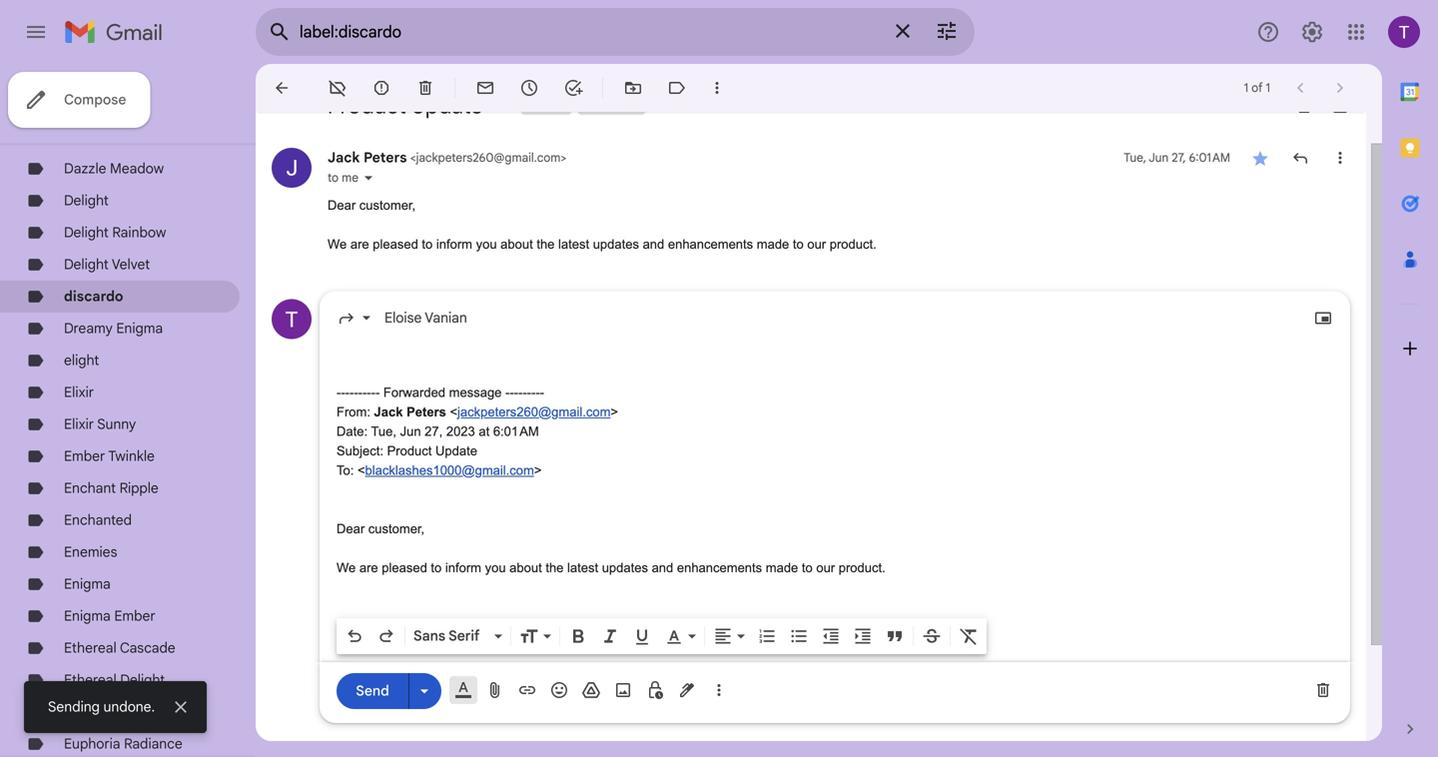 Task type: vqa. For each thing, say whether or not it's contained in the screenshot.
it!
no



Task type: describe. For each thing, give the bounding box(es) containing it.
the
[[371, 639, 394, 654]]

pleased inside message body text field
[[382, 561, 428, 576]]

blacklashes1000@gmail.com
[[365, 463, 534, 478]]

ethereal for ethereal delight
[[64, 672, 117, 689]]

0 horizontal spatial ember
[[64, 448, 105, 465]]

0 horizontal spatial <
[[358, 463, 365, 478]]

delete image
[[416, 78, 436, 98]]

tue, jun 27, 6:01 am cell
[[1124, 148, 1231, 168]]

more options image
[[713, 681, 725, 700]]

enemies
[[64, 544, 117, 561]]

ethereal cascade
[[64, 640, 176, 657]]

tue, inside ---------- forwarded message --------- from: jack peters < jackpeters260@gmail.com > date: tue, jun 27, 2023 at 6:01 am subject: product update to:  < blacklashes1000@gmail.com >
[[371, 424, 397, 439]]

ethereal for ethereal cascade
[[64, 640, 117, 657]]

jack peters < jackpeters260@gmail.com >
[[328, 149, 567, 166]]

0 vertical spatial dear customer,
[[328, 198, 419, 213]]

date:
[[337, 424, 368, 439]]

blacklashes1000@gmail.com link
[[365, 463, 534, 478]]

dazzle meadow
[[64, 160, 164, 177]]

0 vertical spatial enigma
[[116, 320, 163, 337]]

snooze image
[[520, 78, 540, 98]]

enigma ember
[[64, 608, 156, 625]]

redo ‪(⌘y)‬ image
[[377, 627, 397, 647]]

me
[[342, 170, 359, 185]]

euphoria for euphoria radiance
[[64, 735, 120, 753]]

update inside ---------- forwarded message --------- from: jack peters < jackpeters260@gmail.com > date: tue, jun 27, 2023 at 6:01 am subject: product update to:  < blacklashes1000@gmail.com >
[[436, 444, 478, 459]]

1 1 from the left
[[1245, 80, 1249, 95]]

jackpeters260@gmail.com inside ---------- forwarded message --------- from: jack peters < jackpeters260@gmail.com > date: tue, jun 27, 2023 at 6:01 am subject: product update to:  < blacklashes1000@gmail.com >
[[458, 405, 611, 420]]

dear inside message body text field
[[337, 522, 365, 537]]

attach files image
[[486, 681, 506, 700]]

underline ‪(⌘u)‬ image
[[633, 628, 653, 648]]

enchanted link
[[64, 512, 132, 529]]

enigma ember link
[[64, 608, 156, 625]]

updates inside message body text field
[[602, 561, 648, 576]]

ethereal delight link
[[64, 672, 165, 689]]

delight for the 'delight' link
[[64, 192, 109, 209]]

type of response image
[[337, 308, 357, 328]]

velvet
[[112, 256, 150, 273]]

enchant ripple link
[[64, 480, 159, 497]]

0 vertical spatial our
[[808, 237, 827, 252]]

2 horizontal spatial >
[[611, 405, 619, 420]]

eloise
[[385, 309, 422, 327]]

sunny
[[97, 416, 136, 433]]

delight rainbow
[[64, 224, 166, 241]]

forwarded
[[384, 385, 446, 400]]

dance link
[[64, 128, 105, 145]]

0 vertical spatial about
[[501, 237, 533, 252]]

elixir link
[[64, 384, 94, 401]]

meadow
[[110, 160, 164, 177]]

twinkle
[[108, 448, 155, 465]]

0 vertical spatial we are pleased to inform you about the latest updates and enhancements made to our product.
[[328, 237, 877, 252]]

customer, inside message body text field
[[369, 522, 425, 537]]

dear customer, inside message body text field
[[337, 522, 428, 537]]

undone.
[[103, 698, 155, 716]]

gmail image
[[64, 12, 173, 52]]

search mail image
[[262, 14, 298, 50]]

ethereal cascade link
[[64, 640, 176, 657]]

> inside jack peters < jackpeters260@gmail.com >
[[561, 150, 567, 165]]

euphoria radiance
[[64, 735, 183, 753]]

0 vertical spatial product
[[328, 92, 407, 120]]

we are pleased to inform you about the latest updates and enhancements made to our product. inside message body text field
[[337, 561, 886, 576]]

dance
[[64, 128, 105, 145]]

insert photo image
[[614, 681, 634, 700]]

tue, inside cell
[[1124, 150, 1147, 165]]

enigma for enigma link
[[64, 576, 111, 593]]

cascade
[[120, 640, 176, 657]]

back to "discardo" image
[[272, 78, 292, 98]]

enigma link
[[64, 576, 111, 593]]

product inside ---------- forwarded message --------- from: jack peters < jackpeters260@gmail.com > date: tue, jun 27, 2023 at 6:01 am subject: product update to:  < blacklashes1000@gmail.com >
[[387, 444, 432, 459]]

elixir sunny
[[64, 416, 136, 433]]

jackpeters260@gmail.com inside jack peters < jackpeters260@gmail.com >
[[416, 150, 561, 165]]

tue, jun 27, 6:01 am
[[1124, 150, 1231, 165]]

dreamy enigma
[[64, 320, 163, 337]]

sending undone.
[[48, 698, 155, 716]]

jackpeters260@gmail.com link
[[458, 405, 611, 420]]

sending
[[48, 698, 100, 716]]

radiance
[[124, 735, 183, 753]]

blue-star checkbox
[[1251, 148, 1271, 168]]

jack peters cell
[[328, 149, 567, 166]]

delight link
[[64, 192, 109, 209]]

undo ‪(⌘z)‬ image
[[345, 627, 365, 647]]

elixir sunny link
[[64, 416, 136, 433]]

ember twinkle link
[[64, 448, 155, 465]]

our inside message body text field
[[817, 561, 836, 576]]

eloise vanian
[[385, 309, 467, 327]]

you inside message body text field
[[485, 561, 506, 576]]

euphoria link
[[64, 703, 120, 721]]

delight up undone.
[[120, 672, 165, 689]]

enhancements inside message body text field
[[677, 561, 763, 576]]

to me
[[328, 170, 359, 185]]

discardo for the discardo button
[[582, 98, 629, 113]]

rainbow
[[112, 224, 166, 241]]

discardo button
[[578, 97, 631, 115]]

0 vertical spatial enhancements
[[668, 237, 754, 252]]

navigation containing compose
[[0, 64, 256, 757]]

6:01 am inside cell
[[1190, 150, 1231, 165]]

vanian
[[425, 309, 467, 327]]

0 vertical spatial are
[[351, 237, 369, 252]]

enchant ripple
[[64, 480, 159, 497]]

---------- forwarded message --------- from: jack peters < jackpeters260@gmail.com > date: tue, jun 27, 2023 at 6:01 am subject: product update to:  < blacklashes1000@gmail.com >
[[337, 385, 619, 478]]

inbox button
[[521, 97, 557, 115]]

insert emoji ‪(⌘⇧2)‬ image
[[550, 681, 570, 700]]

more send options image
[[415, 681, 435, 701]]

dreamy enigma link
[[64, 320, 163, 337]]

support image
[[1257, 20, 1281, 44]]

0 vertical spatial customer,
[[360, 198, 416, 213]]

jun inside cell
[[1149, 150, 1169, 165]]

delight velvet
[[64, 256, 150, 273]]

tyler.
[[337, 639, 368, 654]]



Task type: locate. For each thing, give the bounding box(es) containing it.
bulleted list ‪(⌘⇧8)‬ image
[[789, 627, 809, 647]]

1 vertical spatial update
[[436, 444, 478, 459]]

peters inside ---------- forwarded message --------- from: jack peters < jackpeters260@gmail.com > date: tue, jun 27, 2023 at 6:01 am subject: product update to:  < blacklashes1000@gmail.com >
[[407, 405, 447, 420]]

insert link ‪(⌘k)‬ image
[[518, 681, 538, 700]]

elixir for elixir link
[[64, 384, 94, 401]]

formatting options toolbar
[[337, 619, 987, 655]]

1 vertical spatial customer,
[[369, 522, 425, 537]]

>
[[561, 150, 567, 165], [611, 405, 619, 420], [534, 463, 542, 478]]

bold ‪(⌘b)‬ image
[[569, 627, 589, 647]]

0 vertical spatial elixir
[[64, 384, 94, 401]]

Search mail text field
[[300, 22, 879, 42]]

< inside jack peters < jackpeters260@gmail.com >
[[410, 150, 416, 165]]

ember up enchant
[[64, 448, 105, 465]]

jack up to me
[[328, 149, 360, 166]]

enemies link
[[64, 544, 117, 561]]

0 horizontal spatial 1
[[1245, 80, 1249, 95]]

navigation
[[0, 64, 256, 757]]

6:01 am down jackpeters260@gmail.com link
[[493, 424, 539, 439]]

jun inside ---------- forwarded message --------- from: jack peters < jackpeters260@gmail.com > date: tue, jun 27, 2023 at 6:01 am subject: product update to:  < blacklashes1000@gmail.com >
[[400, 424, 421, 439]]

elixir for elixir sunny
[[64, 416, 94, 433]]

1 horizontal spatial discardo
[[582, 98, 629, 113]]

1 vertical spatial made
[[766, 561, 799, 576]]

2023
[[447, 424, 475, 439]]

at
[[479, 424, 490, 439]]

dear down to:
[[337, 522, 365, 537]]

latest inside message body text field
[[568, 561, 599, 576]]

1 vertical spatial discardo
[[64, 288, 123, 305]]

the inside message body text field
[[546, 561, 564, 576]]

0 vertical spatial latest
[[559, 237, 590, 252]]

0 vertical spatial <
[[410, 150, 416, 165]]

1 vertical spatial elixir
[[64, 416, 94, 433]]

enigma down enigma link
[[64, 608, 111, 625]]

sending undone. alert
[[24, 46, 1407, 733]]

1 vertical spatial we are pleased to inform you about the latest updates and enhancements made to our product.
[[337, 561, 886, 576]]

tue,
[[1124, 150, 1147, 165], [371, 424, 397, 439]]

0 vertical spatial jack
[[328, 149, 360, 166]]

2 vertical spatial enigma
[[64, 608, 111, 625]]

peters down forwarded
[[407, 405, 447, 420]]

update down 2023
[[436, 444, 478, 459]]

1 vertical spatial dear
[[337, 522, 365, 537]]

1 horizontal spatial jun
[[1149, 150, 1169, 165]]

delight down the 'delight' link
[[64, 224, 109, 241]]

about inside message body text field
[[510, 561, 542, 576]]

are inside message body text field
[[360, 561, 378, 576]]

we
[[328, 237, 347, 252], [337, 561, 356, 576]]

ripple
[[119, 480, 159, 497]]

0 horizontal spatial tue,
[[371, 424, 397, 439]]

delight for delight rainbow
[[64, 224, 109, 241]]

product.
[[830, 237, 877, 252], [839, 561, 886, 576]]

< up 2023
[[450, 405, 458, 420]]

you
[[476, 237, 497, 252], [485, 561, 506, 576]]

enhancements
[[668, 237, 754, 252], [677, 561, 763, 576]]

made inside message body text field
[[766, 561, 799, 576]]

sans
[[414, 628, 446, 645]]

toggle confidential mode image
[[646, 681, 666, 700]]

2 vertical spatial >
[[534, 463, 542, 478]]

labels image
[[668, 78, 688, 98]]

1 elixir from the top
[[64, 384, 94, 401]]

0 horizontal spatial jack
[[328, 149, 360, 166]]

jack
[[328, 149, 360, 166], [374, 405, 403, 420]]

1 vertical spatial tue,
[[371, 424, 397, 439]]

about
[[501, 237, 533, 252], [510, 561, 542, 576]]

are up undo ‪(⌘z)‬ icon at the bottom left of page
[[360, 561, 378, 576]]

ember twinkle
[[64, 448, 155, 465]]

product left delete image
[[328, 92, 407, 120]]

elight
[[64, 352, 99, 369]]

2 ethereal from the top
[[64, 672, 117, 689]]

0 vertical spatial you
[[476, 237, 497, 252]]

0 horizontal spatial discardo
[[64, 288, 123, 305]]

1 vertical spatial and
[[652, 561, 674, 576]]

< right to:
[[358, 463, 365, 478]]

0 vertical spatial inform
[[437, 237, 473, 252]]

1 vertical spatial 27,
[[425, 424, 443, 439]]

discardo inside the discardo button
[[582, 98, 629, 113]]

customer,
[[360, 198, 416, 213], [369, 522, 425, 537]]

27, left 2023
[[425, 424, 443, 439]]

main menu image
[[24, 20, 48, 44]]

1 vertical spatial pleased
[[382, 561, 428, 576]]

0 vertical spatial jun
[[1149, 150, 1169, 165]]

you down jack peters < jackpeters260@gmail.com >
[[476, 237, 497, 252]]

sans serif
[[414, 628, 480, 645]]

insert signature image
[[678, 681, 697, 700]]

jack inside ---------- forwarded message --------- from: jack peters < jackpeters260@gmail.com > date: tue, jun 27, 2023 at 6:01 am subject: product update to:  < blacklashes1000@gmail.com >
[[374, 405, 403, 420]]

pleased
[[373, 237, 419, 252], [382, 561, 428, 576]]

updates
[[593, 237, 639, 252], [602, 561, 648, 576]]

1 horizontal spatial 6:01 am
[[1190, 150, 1231, 165]]

product
[[328, 92, 407, 120], [387, 444, 432, 459]]

1 euphoria from the top
[[64, 703, 120, 721]]

update up jack peters < jackpeters260@gmail.com >
[[411, 92, 483, 120]]

2 1 from the left
[[1267, 80, 1271, 95]]

elixir down elight link
[[64, 384, 94, 401]]

0 horizontal spatial 27,
[[425, 424, 443, 439]]

0 vertical spatial euphoria
[[64, 703, 120, 721]]

tab list
[[1383, 64, 1439, 686]]

delight down dazzle
[[64, 192, 109, 209]]

product. inside message body text field
[[839, 561, 886, 576]]

1 right of
[[1267, 80, 1271, 95]]

ethereal
[[64, 640, 117, 657], [64, 672, 117, 689]]

discardo up dreamy
[[64, 288, 123, 305]]

send
[[356, 682, 390, 700]]

only.
[[448, 639, 474, 654]]

1 horizontal spatial 1
[[1267, 80, 1271, 95]]

2 vertical spatial and
[[422, 639, 444, 654]]

enchant
[[64, 480, 116, 497]]

1 vertical spatial we
[[337, 561, 356, 576]]

0 vertical spatial >
[[561, 150, 567, 165]]

ethereal down enigma ember link on the left of page
[[64, 640, 117, 657]]

enigma
[[116, 320, 163, 337], [64, 576, 111, 593], [64, 608, 111, 625]]

0 vertical spatial ethereal
[[64, 640, 117, 657]]

dreamy
[[64, 320, 113, 337]]

1 horizontal spatial <
[[410, 150, 416, 165]]

< down product update
[[410, 150, 416, 165]]

0 vertical spatial tue,
[[1124, 150, 1147, 165]]

serif
[[449, 628, 480, 645]]

jackpeters260@gmail.com up at
[[458, 405, 611, 420]]

1 vertical spatial jackpeters260@gmail.com
[[458, 405, 611, 420]]

delight
[[64, 192, 109, 209], [64, 224, 109, 241], [64, 256, 109, 273], [120, 672, 165, 689]]

0 vertical spatial update
[[411, 92, 483, 120]]

enigma right dreamy
[[116, 320, 163, 337]]

we down to me
[[328, 237, 347, 252]]

product up blacklashes1000@gmail.com link
[[387, 444, 432, 459]]

1 vertical spatial <
[[450, 405, 458, 420]]

euphoria down euphoria "link"
[[64, 735, 120, 753]]

discardo link
[[64, 288, 123, 305]]

<
[[410, 150, 416, 165], [450, 405, 458, 420], [358, 463, 365, 478]]

1 vertical spatial ember
[[114, 608, 156, 625]]

pleased down show details icon
[[373, 237, 419, 252]]

0 vertical spatial the
[[537, 237, 555, 252]]

of
[[1252, 80, 1264, 95]]

elixir down elixir link
[[64, 416, 94, 433]]

0 vertical spatial ember
[[64, 448, 105, 465]]

discardo down move to icon
[[582, 98, 629, 113]]

to
[[328, 170, 339, 185], [422, 237, 433, 252], [793, 237, 804, 252], [431, 561, 442, 576], [802, 561, 813, 576]]

1 vertical spatial you
[[485, 561, 506, 576]]

discardo for 'discardo' link
[[64, 288, 123, 305]]

1 vertical spatial are
[[360, 561, 378, 576]]

italic ‪(⌘i)‬ image
[[601, 627, 621, 647]]

compose button
[[8, 72, 150, 128]]

you up sans serif option
[[485, 561, 506, 576]]

1 vertical spatial latest
[[568, 561, 599, 576]]

1 ethereal from the top
[[64, 640, 117, 657]]

add to tasks image
[[564, 78, 584, 98]]

6:01 am inside ---------- forwarded message --------- from: jack peters < jackpeters260@gmail.com > date: tue, jun 27, 2023 at 6:01 am subject: product update to:  < blacklashes1000@gmail.com >
[[493, 424, 539, 439]]

dear down to me
[[328, 198, 356, 213]]

1 vertical spatial jun
[[400, 424, 421, 439]]

None search field
[[256, 8, 975, 56]]

1 vertical spatial enhancements
[[677, 561, 763, 576]]

0 vertical spatial peters
[[364, 149, 407, 166]]

peters
[[364, 149, 407, 166], [407, 405, 447, 420]]

1 vertical spatial >
[[611, 405, 619, 420]]

made
[[757, 237, 790, 252], [766, 561, 799, 576]]

dear customer, down show details icon
[[328, 198, 419, 213]]

report spam image
[[372, 78, 392, 98]]

2 euphoria from the top
[[64, 735, 120, 753]]

more image
[[707, 78, 727, 98]]

elixir
[[64, 384, 94, 401], [64, 416, 94, 433]]

peters up show details icon
[[364, 149, 407, 166]]

and
[[643, 237, 665, 252], [652, 561, 674, 576], [422, 639, 444, 654]]

27, inside ---------- forwarded message --------- from: jack peters < jackpeters260@gmail.com > date: tue, jun 27, 2023 at 6:01 am subject: product update to:  < blacklashes1000@gmail.com >
[[425, 424, 443, 439]]

move to image
[[624, 78, 644, 98]]

enigma for enigma ember
[[64, 608, 111, 625]]

dear customer,
[[328, 198, 419, 213], [337, 522, 428, 537]]

settings image
[[1301, 20, 1325, 44]]

1 vertical spatial ethereal
[[64, 672, 117, 689]]

0 vertical spatial pleased
[[373, 237, 419, 252]]

27, left blue-star checkbox
[[1172, 150, 1187, 165]]

customer, down blacklashes1000@gmail.com link
[[369, 522, 425, 537]]

subject:
[[337, 444, 384, 459]]

-- tyler. the one and only.
[[337, 619, 474, 654]]

-
[[337, 385, 341, 400], [341, 385, 345, 400], [345, 385, 350, 400], [350, 385, 354, 400], [354, 385, 358, 400], [358, 385, 363, 400], [363, 385, 367, 400], [367, 385, 371, 400], [371, 385, 376, 400], [376, 385, 380, 400], [506, 385, 510, 400], [510, 385, 514, 400], [514, 385, 519, 400], [519, 385, 523, 400], [523, 385, 527, 400], [527, 385, 532, 400], [532, 385, 536, 400], [536, 385, 540, 400], [540, 385, 545, 400], [337, 619, 341, 634], [341, 619, 345, 634]]

sans serif option
[[410, 627, 491, 647]]

ethereal up sending undone. on the bottom left of the page
[[64, 672, 117, 689]]

1 horizontal spatial 27,
[[1172, 150, 1187, 165]]

jackpeters260@gmail.com
[[416, 150, 561, 165], [458, 405, 611, 420]]

elight link
[[64, 352, 99, 369]]

1 vertical spatial peters
[[407, 405, 447, 420]]

2 horizontal spatial <
[[450, 405, 458, 420]]

1 vertical spatial the
[[546, 561, 564, 576]]

1 vertical spatial our
[[817, 561, 836, 576]]

27,
[[1172, 150, 1187, 165], [425, 424, 443, 439]]

show details image
[[363, 172, 375, 184]]

0 vertical spatial product.
[[830, 237, 877, 252]]

to:
[[337, 463, 354, 478]]

inform up the vanian
[[437, 237, 473, 252]]

0 vertical spatial 27,
[[1172, 150, 1187, 165]]

0 vertical spatial and
[[643, 237, 665, 252]]

clear search image
[[883, 11, 923, 51]]

1 vertical spatial updates
[[602, 561, 648, 576]]

0 horizontal spatial 6:01 am
[[493, 424, 539, 439]]

1 vertical spatial inform
[[446, 561, 482, 576]]

enchanted
[[64, 512, 132, 529]]

1 vertical spatial 6:01 am
[[493, 424, 539, 439]]

1 horizontal spatial >
[[561, 150, 567, 165]]

0 horizontal spatial jun
[[400, 424, 421, 439]]

0 horizontal spatial >
[[534, 463, 542, 478]]

delight for delight velvet
[[64, 256, 109, 273]]

dear customer, down to:
[[337, 522, 428, 537]]

ember
[[64, 448, 105, 465], [114, 608, 156, 625]]

ethereal delight
[[64, 672, 165, 689]]

insert files using drive image
[[582, 681, 602, 700]]

from:
[[337, 405, 371, 420]]

1 horizontal spatial tue,
[[1124, 150, 1147, 165]]

compose
[[64, 91, 126, 108]]

enigma down enemies link
[[64, 576, 111, 593]]

dazzle meadow link
[[64, 160, 164, 177]]

0 vertical spatial 6:01 am
[[1190, 150, 1231, 165]]

27, inside cell
[[1172, 150, 1187, 165]]

inform
[[437, 237, 473, 252], [446, 561, 482, 576]]

are down show details icon
[[351, 237, 369, 252]]

1 horizontal spatial jack
[[374, 405, 403, 420]]

numbered list ‪(⌘⇧7)‬ image
[[757, 627, 777, 647]]

6:01 am left blue-star checkbox
[[1190, 150, 1231, 165]]

are
[[351, 237, 369, 252], [360, 561, 378, 576]]

mark as unread image
[[476, 78, 496, 98]]

dazzle
[[64, 160, 106, 177]]

0 vertical spatial dear
[[328, 198, 356, 213]]

0 vertical spatial discardo
[[582, 98, 629, 113]]

1 vertical spatial enigma
[[64, 576, 111, 593]]

1 vertical spatial dear customer,
[[337, 522, 428, 537]]

message
[[449, 385, 502, 400]]

1 vertical spatial about
[[510, 561, 542, 576]]

advanced search options image
[[927, 11, 967, 51]]

1 vertical spatial product
[[387, 444, 432, 459]]

0 vertical spatial jackpeters260@gmail.com
[[416, 150, 561, 165]]

euphoria for euphoria "link"
[[64, 703, 120, 721]]

jackpeters260@gmail.com down mark as unread image
[[416, 150, 561, 165]]

ember up cascade
[[114, 608, 156, 625]]

remove label "discardo" image
[[328, 78, 348, 98]]

we are pleased to inform you about the latest updates and enhancements made to our product.
[[328, 237, 877, 252], [337, 561, 886, 576]]

delight up 'discardo' link
[[64, 256, 109, 273]]

send button
[[337, 673, 409, 709]]

2 elixir from the top
[[64, 416, 94, 433]]

jack down forwarded
[[374, 405, 403, 420]]

product update
[[328, 92, 483, 120]]

1 vertical spatial product.
[[839, 561, 886, 576]]

we up undo ‪(⌘z)‬ icon at the bottom left of page
[[337, 561, 356, 576]]

0 vertical spatial updates
[[593, 237, 639, 252]]

the
[[537, 237, 555, 252], [546, 561, 564, 576]]

1 left of
[[1245, 80, 1249, 95]]

1 vertical spatial jack
[[374, 405, 403, 420]]

Message Body text field
[[337, 344, 1334, 656]]

customer, down show details icon
[[360, 198, 416, 213]]

1
[[1245, 80, 1249, 95], [1267, 80, 1271, 95]]

0 vertical spatial we
[[328, 237, 347, 252]]

delight rainbow link
[[64, 224, 166, 241]]

euphoria radiance link
[[64, 735, 183, 753]]

euphoria down ethereal delight link
[[64, 703, 120, 721]]

we inside message body text field
[[337, 561, 356, 576]]

and inside -- tyler. the one and only.
[[422, 639, 444, 654]]

update
[[411, 92, 483, 120], [436, 444, 478, 459]]

1 vertical spatial euphoria
[[64, 735, 120, 753]]

pleased up -- tyler. the one and only. at the left
[[382, 561, 428, 576]]

inform inside message body text field
[[446, 561, 482, 576]]

inbox
[[525, 98, 555, 113]]

2 vertical spatial <
[[358, 463, 365, 478]]

discardo
[[582, 98, 629, 113], [64, 288, 123, 305]]

0 vertical spatial made
[[757, 237, 790, 252]]

inform up serif
[[446, 561, 482, 576]]

delight velvet link
[[64, 256, 150, 273]]

one
[[397, 639, 419, 654]]

1 of 1
[[1245, 80, 1271, 95]]

1 horizontal spatial ember
[[114, 608, 156, 625]]



